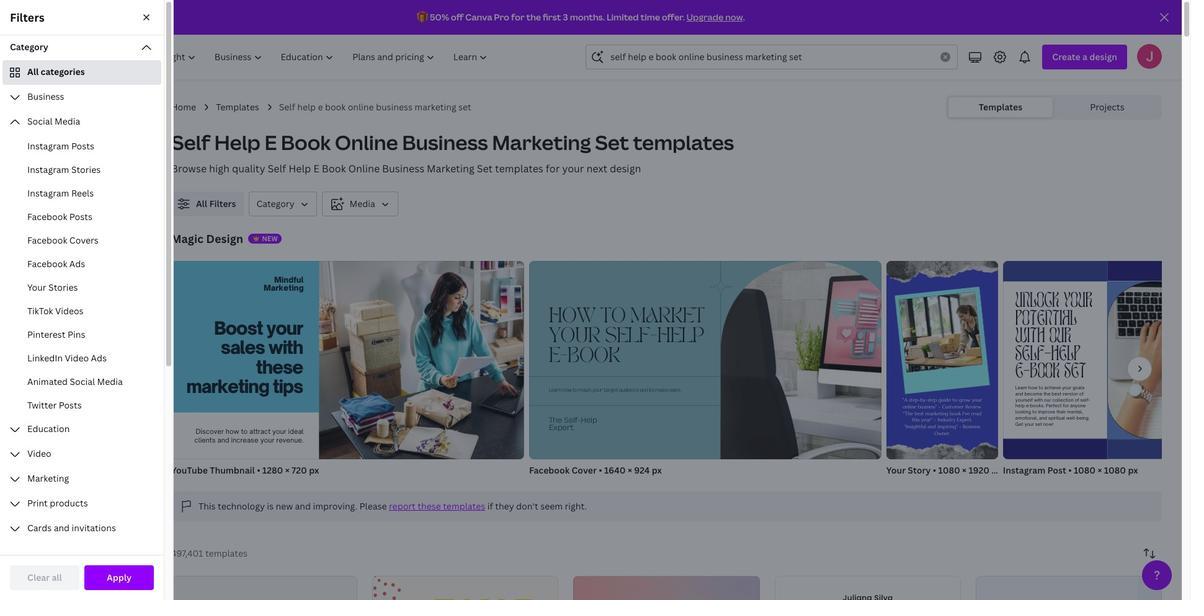 Task type: vqa. For each thing, say whether or not it's contained in the screenshot.
Your
yes



Task type: describe. For each thing, give the bounding box(es) containing it.
with for self-
[[1016, 328, 1045, 349]]

• for facebook cover • 1640 × 924 px
[[599, 465, 602, 477]]

all categories
[[27, 66, 85, 78]]

youtube thumbnail • 1280 × 720 px
[[171, 465, 319, 477]]

marketing inside boost your sales with these marketing tips
[[186, 376, 269, 397]]

× for 720
[[285, 465, 290, 477]]

0 vertical spatial online
[[335, 129, 398, 156]]

category inside button
[[257, 198, 295, 210]]

social media button
[[2, 110, 161, 135]]

1 vertical spatial online
[[349, 162, 380, 176]]

if
[[488, 501, 493, 513]]

tiktok
[[27, 305, 53, 317]]

get canva pro button
[[10, 135, 161, 159]]

to up "instagram reels"
[[62, 175, 71, 187]]

facebook posts button
[[17, 205, 161, 229]]

youtube thumbnail • 1280 × 720 px group
[[171, 261, 524, 477]]

our
[[1050, 328, 1072, 349]]

video inside button
[[65, 353, 89, 364]]

e- inside how to market your self-help e-book
[[549, 348, 567, 366]]

free
[[50, 114, 65, 124]]

• for your story • 1080 × 1920 px
[[933, 465, 937, 477]]

owner.
[[935, 431, 951, 437]]

clients
[[194, 436, 216, 445]]

online inside "a step-by-step guide to grow your online business" - customer review. "the best marketing book i've read this year" - industry expert. "insightful and inspiring" - business owner.
[[903, 404, 917, 410]]

for inside self help e book online business marketing set templates browse high quality self help e book online business marketing set templates for your next design
[[546, 162, 560, 176]]

audience
[[619, 389, 639, 393]]

reels
[[71, 187, 94, 199]]

best inside "a step-by-step guide to grow your online business" - customer review. "the best marketing book i've read this year" - industry expert. "insightful and inspiring" - business owner.
[[915, 411, 924, 417]]

🎁
[[417, 11, 428, 23]]

personal
[[50, 100, 87, 112]]

2 vertical spatial self
[[268, 162, 286, 176]]

print products button
[[2, 492, 161, 517]]

business inside "a step-by-step guide to grow your online business" - customer review. "the best marketing book i've read this year" - industry expert. "insightful and inspiring" - business owner.
[[963, 424, 981, 430]]

starred
[[43, 377, 75, 389]]

yellow minimalist self-help book cover image
[[775, 576, 961, 601]]

0 horizontal spatial set
[[459, 101, 472, 113]]

497,401 templates
[[171, 548, 248, 560]]

browse
[[171, 162, 207, 176]]

× for 924
[[628, 465, 632, 477]]

your inside self help e book online business marketing set templates browse high quality self help e book online business marketing set templates for your next design
[[562, 162, 584, 176]]

0 vertical spatial book
[[281, 129, 331, 156]]

facebook for facebook posts
[[27, 211, 67, 223]]

and inside dropdown button
[[54, 523, 70, 534]]

how
[[549, 308, 596, 326]]

this
[[199, 501, 216, 513]]

1 vertical spatial home
[[73, 175, 98, 187]]

filters inside all filters 'button'
[[209, 198, 236, 210]]

your inside "a step-by-step guide to grow your online business" - customer review. "the best marketing book i've read this year" - industry expert. "insightful and inspiring" - business owner.
[[972, 398, 982, 404]]

50%
[[430, 11, 449, 23]]

instagram posts button
[[17, 135, 161, 158]]

how for target
[[563, 389, 572, 393]]

animated
[[27, 376, 68, 388]]

px for your story • 1080 × 1920 px
[[992, 465, 1002, 477]]

help inside the self-help expert.
[[581, 417, 597, 424]]

your up version
[[1062, 385, 1072, 391]]

your inside group
[[887, 465, 906, 477]]

market
[[630, 308, 705, 326]]

facebook for facebook covers
[[27, 235, 67, 246]]

clear all
[[27, 572, 62, 584]]

0 vertical spatial home
[[171, 101, 196, 113]]

"insightful
[[904, 424, 926, 430]]

learn how to reach your target audience and increase sales.
[[549, 389, 681, 393]]

education
[[27, 423, 70, 435]]

media button
[[322, 192, 398, 217]]

all templates link
[[17, 199, 154, 222]]

set inside unlock your potential with our self-help e-book set learn how to achieve your goals and become the best version of yourself with our collection of self- help e-books. perfect for anyone looking to improve their mental, emotional, and spiritual well-being. get your set now!
[[1065, 363, 1087, 384]]

limited
[[607, 11, 639, 23]]

your stories button
[[17, 276, 161, 300]]

your up revenue. on the bottom left of the page
[[272, 428, 286, 436]]

best inside unlock your potential with our self-help e-book set learn how to achieve your goals and become the best version of yourself with our collection of self- help e-books. perfect for anyone looking to improve their mental, emotional, and spiritual well-being. get your set now!
[[1052, 391, 1062, 397]]

0 vertical spatial the
[[527, 11, 541, 23]]

posts for twitter posts
[[59, 400, 82, 411]]

0 vertical spatial marketing
[[415, 101, 457, 113]]

emotional,
[[1016, 416, 1038, 421]]

2 horizontal spatial templates
[[979, 101, 1023, 113]]

revenue.
[[276, 436, 304, 445]]

instagram posts
[[27, 140, 94, 152]]

upgrade now button
[[687, 11, 743, 23]]

customer
[[942, 404, 964, 410]]

help inside unlock your potential with our self-help e-book set learn how to achieve your goals and become the best version of yourself with our collection of self- help e-books. perfect for anyone looking to improve their mental, emotional, and spiritual well-being. get your set now!
[[1016, 404, 1025, 409]]

0 vertical spatial book
[[325, 101, 346, 113]]

category inside dropdown button
[[10, 41, 48, 53]]

0 vertical spatial online
[[348, 101, 374, 113]]

instagram reels button
[[17, 182, 161, 205]]

0 vertical spatial ads
[[69, 258, 85, 270]]

cards and invitations
[[27, 523, 116, 534]]

brand templates link
[[10, 341, 161, 366]]

all
[[52, 572, 62, 584]]

social inside dropdown button
[[27, 115, 53, 127]]

version
[[1063, 391, 1078, 397]]

self-
[[1081, 397, 1090, 403]]

to left reach
[[573, 389, 578, 393]]

self- inside how to market your self-help e-book
[[605, 328, 657, 346]]

read
[[972, 411, 982, 417]]

canva inside button
[[75, 141, 102, 153]]

your story • 1080 × 1920 px
[[887, 465, 1002, 477]]

facebook cover • 1640 × 924 px group
[[529, 261, 902, 477]]

target
[[604, 389, 618, 393]]

twitter posts button
[[17, 394, 161, 418]]

"a step-by-step guide to grow your online business" - customer review. "the best marketing book i've read this year" - industry expert. "insightful and inspiring" - business owner.
[[903, 398, 982, 437]]

your down attract
[[260, 436, 275, 445]]

books.
[[1031, 404, 1045, 409]]

business"
[[918, 404, 937, 410]]

apply
[[107, 572, 132, 584]]

1080 for story
[[939, 465, 961, 477]]

business up media button
[[382, 162, 425, 176]]

the inside unlock your potential with our self-help e-book set learn how to achieve your goals and become the best version of yourself with our collection of self- help e-books. perfect for anyone looking to improve their mental, emotional, and spiritual well-being. get your set now!
[[1044, 391, 1051, 397]]

1 vertical spatial of
[[1075, 397, 1080, 403]]

book inside unlock your potential with our self-help e-book set learn how to achieve your goals and become the best version of yourself with our collection of self- help e-books. perfect for anyone looking to improve their mental, emotional, and spiritual well-being. get your set now!
[[1030, 363, 1060, 384]]

0 vertical spatial filters
[[10, 10, 44, 25]]

animated social media button
[[17, 371, 161, 394]]

with up books. at the right of the page
[[1034, 397, 1043, 403]]

to down books. at the right of the page
[[1033, 410, 1037, 415]]

well-
[[1067, 416, 1077, 421]]

and inside facebook cover • 1640 × 924 px group
[[640, 389, 648, 393]]

px for instagram post • 1080 × 1080 px
[[1129, 465, 1139, 477]]

instagram for instagram stories
[[27, 164, 69, 176]]

px for youtube thumbnail • 1280 × 720 px
[[309, 465, 319, 477]]

their
[[1057, 410, 1066, 415]]

business
[[376, 101, 413, 113]]

3 1080 from the left
[[1105, 465, 1126, 477]]

facebook for facebook ads
[[27, 258, 67, 270]]

now!
[[1044, 422, 1054, 427]]

help up quality
[[214, 129, 261, 156]]

e
[[318, 101, 323, 113]]

all for all filters
[[196, 198, 207, 210]]

instagram reels
[[27, 187, 94, 199]]

self help e book online business marketing set
[[279, 101, 472, 113]]

spiritual
[[1049, 416, 1065, 421]]

your inside boost your sales with these marketing tips
[[266, 318, 303, 339]]

learn inside unlock your potential with our self-help e-book set learn how to achieve your goals and become the best version of yourself with our collection of self- help e-books. perfect for anyone looking to improve their mental, emotional, and spiritual well-being. get your set now!
[[1016, 385, 1028, 391]]

back
[[40, 175, 60, 187]]

expert. inside the self-help expert.
[[549, 425, 575, 432]]

help inside how to market your self-help e-book
[[657, 328, 704, 346]]

blue minimalist business e-book instagram story image
[[976, 577, 1162, 601]]

i've
[[963, 411, 970, 417]]

0 vertical spatial of
[[1080, 391, 1084, 397]]

2 horizontal spatial media
[[350, 198, 375, 210]]

× for 1920
[[963, 465, 967, 477]]

facebook for facebook cover • 1640 × 924 px
[[529, 465, 570, 477]]

sales.
[[669, 389, 681, 393]]

right.
[[565, 501, 587, 513]]

please
[[360, 501, 387, 513]]

icons
[[42, 261, 65, 273]]

attract
[[250, 428, 271, 436]]

sales
[[221, 337, 265, 359]]

these inside boost your sales with these marketing tips
[[256, 356, 303, 378]]

2 vertical spatial -
[[960, 424, 962, 430]]

facebook covers
[[27, 235, 99, 246]]

to inside discover how to attract your ideal clients and increase your revenue.
[[241, 428, 248, 436]]

and right new on the bottom of the page
[[295, 501, 311, 513]]

social inside button
[[70, 376, 95, 388]]

924
[[634, 465, 650, 477]]

pinterest pins button
[[17, 323, 161, 347]]

and inside discover how to attract your ideal clients and increase your revenue.
[[218, 436, 229, 445]]

your inside button
[[27, 282, 46, 294]]

education button
[[2, 418, 161, 442]]

1 horizontal spatial ads
[[91, 353, 107, 364]]

facebook ads button
[[17, 253, 161, 276]]

home link
[[171, 101, 196, 114]]

720
[[292, 465, 307, 477]]

posts for instagram posts
[[71, 140, 94, 152]]

facebook ads
[[27, 258, 85, 270]]

all for all categories
[[27, 66, 39, 78]]

black and pink geometric lines self help book cover image
[[574, 576, 760, 601]]

0 vertical spatial set
[[595, 129, 629, 156]]

facebook cover • 1640 × 924 px
[[529, 465, 662, 477]]



Task type: locate. For each thing, give the bounding box(es) containing it.
1 horizontal spatial get
[[1016, 422, 1024, 427]]

your left next
[[562, 162, 584, 176]]

cards
[[27, 523, 52, 534]]

all left categories
[[27, 66, 39, 78]]

e-
[[1026, 404, 1031, 409]]

videos
[[55, 305, 84, 317]]

self for help
[[171, 129, 210, 156]]

book down the customer
[[950, 411, 961, 417]]

3 × from the left
[[963, 465, 967, 477]]

pins
[[68, 329, 85, 341]]

1 horizontal spatial e-
[[1016, 363, 1030, 384]]

instagram for instagram post • 1080 × 1080 px
[[1003, 465, 1046, 477]]

self- inside the self-help expert.
[[564, 417, 581, 424]]

twitter posts
[[27, 400, 82, 411]]

the left first
[[527, 11, 541, 23]]

filters up design
[[209, 198, 236, 210]]

book inside how to market your self-help e-book
[[567, 348, 620, 366]]

0 horizontal spatial -
[[934, 417, 936, 424]]

help inside unlock your potential with our self-help e-book set learn how to achieve your goals and become the best version of yourself with our collection of self- help e-books. perfect for anyone looking to improve their mental, emotional, and spiritual well-being. get your set now!
[[1051, 345, 1081, 366]]

templates link
[[216, 101, 259, 114]]

and right cards on the left bottom of the page
[[54, 523, 70, 534]]

categories
[[41, 66, 85, 78]]

ads down pinterest pins button
[[91, 353, 107, 364]]

0 horizontal spatial best
[[915, 411, 924, 417]]

this technology is new and improving. please report these templates if they don't seem right.
[[199, 501, 587, 513]]

category up new
[[257, 198, 295, 210]]

how left reach
[[563, 389, 572, 393]]

3 px from the left
[[992, 465, 1002, 477]]

• inside instagram post • 1080 × 1080 px group
[[1069, 465, 1072, 477]]

instagram inside group
[[1003, 465, 1046, 477]]

online
[[335, 129, 398, 156], [349, 162, 380, 176]]

1 horizontal spatial 1080
[[1074, 465, 1096, 477]]

best
[[1052, 391, 1062, 397], [915, 411, 924, 417]]

media
[[55, 115, 80, 127], [350, 198, 375, 210], [97, 376, 123, 388]]

1640
[[604, 465, 626, 477]]

.
[[743, 11, 745, 23]]

ads right icons
[[69, 258, 85, 270]]

book up media button
[[322, 162, 346, 176]]

- right year"
[[934, 417, 936, 424]]

templates inside 'link'
[[71, 348, 114, 359]]

1
[[82, 114, 86, 124]]

discover
[[196, 428, 224, 436]]

get canva pro
[[58, 141, 118, 153]]

2 vertical spatial set
[[1065, 363, 1087, 384]]

instagram stories
[[27, 164, 101, 176]]

e- inside unlock your potential with our self-help e-book set learn how to achieve your goals and become the best version of yourself with our collection of self- help e-books. perfect for anyone looking to improve their mental, emotional, and spiritual well-being. get your set now!
[[1016, 363, 1030, 384]]

• for youtube thumbnail • 1280 × 720 px
[[257, 465, 260, 477]]

marketing inside "a step-by-step guide to grow your online business" - customer review. "the best marketing book i've read this year" - industry expert. "insightful and inspiring" - business owner.
[[926, 411, 949, 417]]

0 vertical spatial help
[[297, 101, 316, 113]]

online down self help e book online business marketing set
[[335, 129, 398, 156]]

1 vertical spatial set
[[477, 162, 493, 176]]

these right report
[[418, 501, 441, 513]]

stories for instagram stories
[[71, 164, 101, 176]]

filters up the all categories
[[10, 10, 44, 25]]

online up media button
[[349, 162, 380, 176]]

your up our
[[1064, 292, 1093, 313]]

pro right off
[[494, 11, 510, 23]]

self left e
[[279, 101, 295, 113]]

self
[[279, 101, 295, 113], [171, 129, 210, 156], [268, 162, 286, 176]]

0 vertical spatial -
[[939, 404, 941, 410]]

0 horizontal spatial marketing
[[186, 376, 269, 397]]

marketing down the sales
[[186, 376, 269, 397]]

best down the "achieve"
[[1052, 391, 1062, 397]]

0 horizontal spatial media
[[55, 115, 80, 127]]

industry
[[938, 417, 956, 424]]

1 horizontal spatial how
[[563, 389, 572, 393]]

1080 inside the your story • 1080 × 1920 px group
[[939, 465, 961, 477]]

social down linkedin video ads button
[[70, 376, 95, 388]]

posts down social media dropdown button
[[71, 140, 94, 152]]

your stories
[[27, 282, 78, 294]]

-
[[939, 404, 941, 410], [934, 417, 936, 424], [960, 424, 962, 430]]

all categories button
[[2, 60, 161, 85]]

home up reels
[[73, 175, 98, 187]]

2 vertical spatial media
[[97, 376, 123, 388]]

brand templates
[[43, 348, 114, 359]]

× inside instagram post • 1080 × 1080 px group
[[1098, 465, 1103, 477]]

mindful
[[274, 275, 304, 285]]

reach
[[578, 389, 592, 393]]

instagram inside button
[[27, 140, 69, 152]]

and up yourself
[[1016, 391, 1024, 397]]

0 horizontal spatial category
[[10, 41, 48, 53]]

invitations
[[72, 523, 116, 534]]

2 vertical spatial posts
[[59, 400, 82, 411]]

1 horizontal spatial pro
[[494, 11, 510, 23]]

facebook inside group
[[529, 465, 570, 477]]

marketing down business"
[[926, 411, 949, 417]]

0 vertical spatial canva
[[465, 11, 492, 23]]

1 vertical spatial canva
[[75, 141, 102, 153]]

get up instagram stories
[[58, 141, 73, 153]]

• inside youtube thumbnail • 1280 × 720 px "group"
[[257, 465, 260, 477]]

pro inside the get canva pro button
[[104, 141, 118, 153]]

- down 'guide'
[[939, 404, 941, 410]]

your down the how
[[549, 328, 601, 346]]

guide
[[939, 398, 951, 404]]

2 × from the left
[[628, 465, 632, 477]]

posts for facebook posts
[[69, 211, 92, 223]]

1 vertical spatial increase
[[231, 436, 259, 445]]

create a team
[[40, 572, 98, 583]]

0 vertical spatial category
[[10, 41, 48, 53]]

video inside dropdown button
[[27, 448, 51, 460]]

1 horizontal spatial e
[[314, 162, 320, 176]]

of up anyone
[[1075, 397, 1080, 403]]

quality
[[232, 162, 265, 176]]

self right quality
[[268, 162, 286, 176]]

tiktok videos button
[[17, 300, 161, 323]]

all
[[27, 66, 39, 78], [196, 198, 207, 210], [42, 204, 53, 216]]

and down year"
[[928, 424, 936, 430]]

e-
[[549, 348, 567, 366], [1016, 363, 1030, 384]]

business button
[[2, 85, 161, 110]]

1 px from the left
[[309, 465, 319, 477]]

0 horizontal spatial these
[[256, 356, 303, 378]]

improving.
[[313, 501, 357, 513]]

increase left sales.
[[649, 389, 669, 393]]

1 horizontal spatial for
[[546, 162, 560, 176]]

learn left reach
[[549, 389, 562, 393]]

instagram for instagram posts
[[27, 140, 69, 152]]

posts inside button
[[59, 400, 82, 411]]

unlock your potential with our self-help e-book set learn how to achieve your goals and become the best version of yourself with our collection of self- help e-books. perfect for anyone looking to improve their mental, emotional, and spiritual well-being. get your set now!
[[1016, 292, 1093, 427]]

1 horizontal spatial canva
[[465, 11, 492, 23]]

4 × from the left
[[1098, 465, 1103, 477]]

stories
[[71, 164, 101, 176], [48, 282, 78, 294]]

new
[[262, 234, 278, 243]]

ideal
[[288, 428, 304, 436]]

0 horizontal spatial learn
[[549, 389, 562, 393]]

1 vertical spatial marketing
[[186, 376, 269, 397]]

expert. inside "a step-by-step guide to grow your online business" - customer review. "the best marketing book i've read this year" - industry expert. "insightful and inspiring" - business owner.
[[957, 417, 973, 424]]

colourful self help development book cover image
[[372, 576, 559, 601]]

tiktok videos
[[27, 305, 84, 317]]

to inside how to market your self-help e-book
[[601, 308, 626, 326]]

twitter
[[27, 400, 57, 411]]

apply button
[[84, 566, 154, 591]]

0 vertical spatial for
[[511, 11, 525, 23]]

linkedin video ads button
[[17, 347, 161, 371]]

social
[[27, 115, 53, 127], [70, 376, 95, 388]]

2 vertical spatial book
[[950, 411, 961, 417]]

and down improve
[[1039, 416, 1047, 421]]

1 horizontal spatial increase
[[649, 389, 669, 393]]

you
[[82, 318, 97, 330]]

expert. down the
[[549, 425, 575, 432]]

1 vertical spatial e
[[314, 162, 320, 176]]

0 vertical spatial increase
[[649, 389, 669, 393]]

book right e
[[325, 101, 346, 113]]

2 horizontal spatial marketing
[[926, 411, 949, 417]]

back to home
[[40, 175, 98, 187]]

your up review.
[[972, 398, 982, 404]]

canva up the instagram stories button
[[75, 141, 102, 153]]

0 vertical spatial e
[[265, 129, 277, 156]]

tips
[[273, 376, 303, 397]]

1 horizontal spatial home
[[171, 101, 196, 113]]

None search field
[[586, 45, 958, 70]]

creators
[[43, 318, 80, 330]]

book inside "a step-by-step guide to grow your online business" - customer review. "the best marketing book i've read this year" - industry expert. "insightful and inspiring" - business owner.
[[950, 411, 961, 417]]

all inside 'all categories' button
[[27, 66, 39, 78]]

0 horizontal spatial increase
[[231, 436, 259, 445]]

1 vertical spatial book
[[567, 348, 620, 366]]

• inside facebook cover • 1640 × 924 px group
[[599, 465, 602, 477]]

0 vertical spatial posts
[[71, 140, 94, 152]]

youtube
[[171, 465, 208, 477]]

business down "read"
[[963, 424, 981, 430]]

0 horizontal spatial e
[[265, 129, 277, 156]]

facebook inside button
[[27, 258, 67, 270]]

for left first
[[511, 11, 525, 23]]

how inside facebook cover • 1640 × 924 px group
[[563, 389, 572, 393]]

category button
[[249, 192, 317, 217]]

magic
[[171, 231, 204, 246]]

2 1080 from the left
[[1074, 465, 1096, 477]]

• right post
[[1069, 465, 1072, 477]]

all filters
[[196, 198, 236, 210]]

the
[[527, 11, 541, 23], [1044, 391, 1051, 397]]

increase inside facebook cover • 1640 × 924 px group
[[649, 389, 669, 393]]

get inside button
[[58, 141, 73, 153]]

0 horizontal spatial online
[[348, 101, 374, 113]]

social media
[[27, 115, 80, 127]]

your down mindful marketing on the left top
[[266, 318, 303, 339]]

increase for target
[[649, 389, 669, 393]]

media inside dropdown button
[[55, 115, 80, 127]]

projects link
[[1056, 97, 1160, 117]]

0 horizontal spatial social
[[27, 115, 53, 127]]

4 px from the left
[[1129, 465, 1139, 477]]

facebook up your stories at the left
[[27, 258, 67, 270]]

1 horizontal spatial filters
[[209, 198, 236, 210]]

instagram down back
[[27, 187, 69, 199]]

free •
[[50, 114, 71, 124]]

2 horizontal spatial for
[[1063, 404, 1069, 409]]

× inside youtube thumbnail • 1280 × 720 px "group"
[[285, 465, 290, 477]]

0 horizontal spatial e-
[[549, 348, 567, 366]]

1280
[[262, 465, 283, 477]]

1 horizontal spatial book
[[567, 348, 620, 366]]

1 vertical spatial help
[[1016, 404, 1025, 409]]

to right the how
[[601, 308, 626, 326]]

• right story
[[933, 465, 937, 477]]

2 vertical spatial book
[[1030, 363, 1060, 384]]

px inside group
[[992, 465, 1002, 477]]

get down emotional,
[[1016, 422, 1024, 427]]

instagram for instagram reels
[[27, 187, 69, 199]]

category up the all categories
[[10, 41, 48, 53]]

with for marketing
[[268, 337, 303, 359]]

self help e book online business marketing set templates browse high quality self help e book online business marketing set templates for your next design
[[171, 129, 734, 176]]

how inside unlock your potential with our self-help e-book set learn how to achieve your goals and become the best version of yourself with our collection of self- help e-books. perfect for anyone looking to improve their mental, emotional, and spiritual well-being. get your set now!
[[1029, 385, 1038, 391]]

🎁 50% off canva pro for the first 3 months. limited time offer. upgrade now .
[[417, 11, 745, 23]]

2 px from the left
[[652, 465, 662, 477]]

1 vertical spatial expert.
[[549, 425, 575, 432]]

1 vertical spatial filters
[[209, 198, 236, 210]]

1 vertical spatial get
[[1016, 422, 1024, 427]]

stories for your stories
[[48, 282, 78, 294]]

how inside discover how to attract your ideal clients and increase your revenue.
[[226, 428, 239, 436]]

• left 1280
[[257, 465, 260, 477]]

book up reach
[[567, 348, 620, 366]]

2 vertical spatial for
[[1063, 404, 1069, 409]]

0 vertical spatial video
[[65, 353, 89, 364]]

help left e
[[297, 101, 316, 113]]

time
[[641, 11, 660, 23]]

canva right off
[[465, 11, 492, 23]]

marketing inside dropdown button
[[27, 473, 69, 485]]

red simple self-help book cover image
[[171, 576, 358, 601]]

×
[[285, 465, 290, 477], [628, 465, 632, 477], [963, 465, 967, 477], [1098, 465, 1103, 477]]

1 vertical spatial set
[[1036, 422, 1042, 427]]

self- inside unlock your potential with our self-help e-book set learn how to achieve your goals and become the best version of yourself with our collection of self- help e-books. perfect for anyone looking to improve their mental, emotional, and spiritual well-being. get your set now!
[[1016, 345, 1052, 366]]

increase for ideal
[[231, 436, 259, 445]]

of
[[1080, 391, 1084, 397], [1075, 397, 1080, 403]]

× inside facebook cover • 1640 × 924 px group
[[628, 465, 632, 477]]

facebook up facebook ads
[[27, 235, 67, 246]]

e- up become
[[1016, 363, 1030, 384]]

all templates
[[42, 204, 97, 216]]

business down business at the top of the page
[[402, 129, 488, 156]]

the up our at the right of page
[[1044, 391, 1051, 397]]

• for instagram post • 1080 × 1080 px
[[1069, 465, 1072, 477]]

1 horizontal spatial online
[[903, 404, 917, 410]]

1 horizontal spatial category
[[257, 198, 295, 210]]

1 horizontal spatial self-
[[605, 328, 657, 346]]

0 horizontal spatial how
[[226, 428, 239, 436]]

0 horizontal spatial help
[[297, 101, 316, 113]]

mental,
[[1068, 410, 1083, 415]]

1 vertical spatial category
[[257, 198, 295, 210]]

these
[[256, 356, 303, 378], [418, 501, 441, 513]]

self for help
[[279, 101, 295, 113]]

increase inside discover how to attract your ideal clients and increase your revenue.
[[231, 436, 259, 445]]

book down e
[[281, 129, 331, 156]]

learn up yourself
[[1016, 385, 1028, 391]]

e- down the how
[[549, 348, 567, 366]]

0 horizontal spatial book
[[325, 101, 346, 113]]

0 horizontal spatial get
[[58, 141, 73, 153]]

your up tiktok at the bottom of page
[[27, 282, 46, 294]]

increase down attract
[[231, 436, 259, 445]]

your inside unlock your potential with our self-help e-book set learn how to achieve your goals and become the best version of yourself with our collection of self- help e-books. perfect for anyone looking to improve their mental, emotional, and spiritual well-being. get your set now!
[[1064, 292, 1093, 313]]

1 1080 from the left
[[939, 465, 961, 477]]

book up the "achieve"
[[1030, 363, 1060, 384]]

1 vertical spatial pro
[[104, 141, 118, 153]]

clear
[[27, 572, 50, 584]]

post
[[1048, 465, 1067, 477]]

help down market
[[657, 328, 704, 346]]

step
[[928, 398, 937, 404]]

1 vertical spatial these
[[418, 501, 441, 513]]

how up become
[[1029, 385, 1038, 391]]

• right free
[[68, 114, 71, 124]]

posts down animated social media
[[59, 400, 82, 411]]

with up "tips"
[[268, 337, 303, 359]]

all inside all templates link
[[42, 204, 53, 216]]

to inside "a step-by-step guide to grow your online business" - customer review. "the best marketing book i've read this year" - industry expert. "insightful and inspiring" - business owner.
[[953, 398, 958, 404]]

0 vertical spatial media
[[55, 115, 80, 127]]

self- right the
[[564, 417, 581, 424]]

how
[[1029, 385, 1038, 391], [563, 389, 572, 393], [226, 428, 239, 436]]

self- down potential on the bottom right of page
[[1016, 345, 1052, 366]]

2 horizontal spatial self-
[[1016, 345, 1052, 366]]

0 horizontal spatial all
[[27, 66, 39, 78]]

next
[[587, 162, 608, 176]]

achieve
[[1045, 385, 1061, 391]]

to up become
[[1039, 385, 1043, 391]]

2 horizontal spatial book
[[950, 411, 961, 417]]

your down emotional,
[[1025, 422, 1034, 427]]

and right audience
[[640, 389, 648, 393]]

× inside the your story • 1080 × 1920 px group
[[963, 465, 967, 477]]

0 vertical spatial pro
[[494, 11, 510, 23]]

business inside dropdown button
[[27, 91, 64, 102]]

0 horizontal spatial self-
[[564, 417, 581, 424]]

× for 1080
[[1098, 465, 1103, 477]]

your right reach
[[593, 389, 603, 393]]

0 horizontal spatial home
[[73, 175, 98, 187]]

facebook left the cover
[[529, 465, 570, 477]]

0 vertical spatial set
[[459, 101, 472, 113]]

how for ideal
[[226, 428, 239, 436]]

1 vertical spatial book
[[322, 162, 346, 176]]

help up category button
[[289, 162, 311, 176]]

cards and invitations button
[[2, 517, 161, 542]]

get inside unlock your potential with our self-help e-book set learn how to achieve your goals and become the best version of yourself with our collection of self- help e-books. perfect for anyone looking to improve their mental, emotional, and spiritual well-being. get your set now!
[[1016, 422, 1024, 427]]

all inside all filters 'button'
[[196, 198, 207, 210]]

your inside how to market your self-help e-book
[[549, 328, 601, 346]]

help up goals
[[1051, 345, 1081, 366]]

× right post
[[1098, 465, 1103, 477]]

all for all templates
[[42, 204, 53, 216]]

social down personal
[[27, 115, 53, 127]]

posts inside 'button'
[[69, 211, 92, 223]]

your inside facebook cover • 1640 × 924 px group
[[593, 389, 603, 393]]

0 horizontal spatial templates
[[71, 348, 114, 359]]

1 horizontal spatial the
[[1044, 391, 1051, 397]]

marketing inside youtube thumbnail • 1280 × 720 px "group"
[[264, 283, 304, 293]]

1 vertical spatial social
[[70, 376, 95, 388]]

× left 720
[[285, 465, 290, 477]]

1 horizontal spatial help
[[1016, 404, 1025, 409]]

video button
[[2, 442, 161, 467]]

1 vertical spatial -
[[934, 417, 936, 424]]

0 horizontal spatial set
[[477, 162, 493, 176]]

pinterest
[[27, 329, 66, 341]]

design
[[206, 231, 243, 246]]

and inside "a step-by-step guide to grow your online business" - customer review. "the best marketing book i've read this year" - industry expert. "insightful and inspiring" - business owner.
[[928, 424, 936, 430]]

anyone
[[1070, 404, 1086, 409]]

for inside unlock your potential with our self-help e-book set learn how to achieve your goals and become the best version of yourself with our collection of self- help e-books. perfect for anyone looking to improve their mental, emotional, and spiritual well-being. get your set now!
[[1063, 404, 1069, 409]]

offer.
[[662, 11, 685, 23]]

learn inside facebook cover • 1640 × 924 px group
[[549, 389, 562, 393]]

design
[[610, 162, 641, 176]]

with inside boost your sales with these marketing tips
[[268, 337, 303, 359]]

learn
[[1016, 385, 1028, 391], [549, 389, 562, 393]]

1 × from the left
[[285, 465, 290, 477]]

instagram down social media
[[27, 140, 69, 152]]

photos
[[42, 233, 72, 245]]

create a team button
[[10, 565, 161, 590]]

linkedin video ads
[[27, 353, 107, 364]]

0 vertical spatial best
[[1052, 391, 1062, 397]]

0 horizontal spatial 1080
[[939, 465, 961, 477]]

your story • 1080 × 1920 px group
[[875, 253, 1014, 477]]

1 vertical spatial media
[[350, 198, 375, 210]]

- right inspiring"
[[960, 424, 962, 430]]

px inside "group"
[[309, 465, 319, 477]]

all filters button
[[171, 192, 244, 217]]

2 horizontal spatial set
[[1065, 363, 1087, 384]]

1 horizontal spatial expert.
[[957, 417, 973, 424]]

for left next
[[546, 162, 560, 176]]

follow
[[99, 318, 127, 330]]

0 horizontal spatial expert.
[[549, 425, 575, 432]]

• inside the your story • 1080 × 1920 px group
[[933, 465, 937, 477]]

all up "magic design"
[[196, 198, 207, 210]]

to
[[62, 175, 71, 187], [601, 308, 626, 326], [1039, 385, 1043, 391], [573, 389, 578, 393], [953, 398, 958, 404], [1033, 410, 1037, 415], [241, 428, 248, 436]]

px for facebook cover • 1640 × 924 px
[[652, 465, 662, 477]]

how right discover
[[226, 428, 239, 436]]

1 horizontal spatial all
[[42, 204, 53, 216]]

e up category button
[[314, 162, 320, 176]]

to up the customer
[[953, 398, 958, 404]]

e up quality
[[265, 129, 277, 156]]

posts inside button
[[71, 140, 94, 152]]

pro
[[494, 11, 510, 23], [104, 141, 118, 153]]

top level navigation element
[[109, 45, 499, 70]]

covers
[[69, 235, 99, 246]]

1080 for post
[[1074, 465, 1096, 477]]

1 horizontal spatial these
[[418, 501, 441, 513]]

instagram post • 1080 × 1080 px group
[[1003, 261, 1192, 477]]

0 horizontal spatial ads
[[69, 258, 85, 270]]

with
[[1016, 328, 1045, 349], [268, 337, 303, 359], [1034, 397, 1043, 403]]

discover how to attract your ideal clients and increase your revenue.
[[194, 428, 304, 445]]

0 horizontal spatial canva
[[75, 141, 102, 153]]

your left story
[[887, 465, 906, 477]]

potential
[[1016, 310, 1077, 331]]

1 horizontal spatial templates
[[216, 101, 259, 113]]

2 horizontal spatial how
[[1029, 385, 1038, 391]]

facebook up photos
[[27, 211, 67, 223]]

marketing right business at the top of the page
[[415, 101, 457, 113]]

expert. down i've
[[957, 417, 973, 424]]

self up browse on the top left of the page
[[171, 129, 210, 156]]

set inside unlock your potential with our self-help e-book set learn how to achieve your goals and become the best version of yourself with our collection of self- help e-books. perfect for anyone looking to improve their mental, emotional, and spiritual well-being. get your set now!
[[1036, 422, 1042, 427]]



